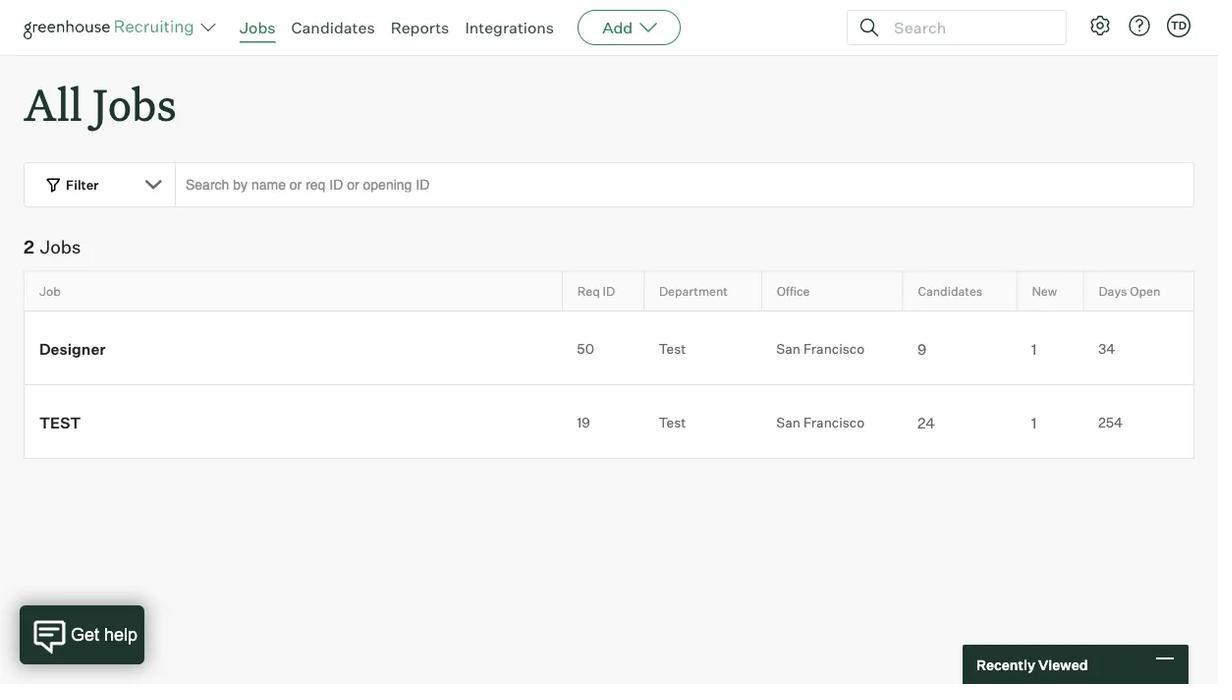 Task type: locate. For each thing, give the bounding box(es) containing it.
days
[[1099, 284, 1128, 299]]

1 horizontal spatial jobs
[[93, 75, 177, 133]]

1 vertical spatial jobs
[[93, 75, 177, 133]]

san francisco
[[777, 340, 865, 357], [777, 414, 865, 431]]

2 vertical spatial jobs
[[40, 236, 81, 258]]

1 san francisco from the top
[[777, 340, 865, 357]]

francisco
[[804, 340, 865, 357], [804, 414, 865, 431]]

1 vertical spatial francisco
[[804, 414, 865, 431]]

1 link
[[1017, 338, 1084, 359], [1017, 411, 1084, 432]]

test down department
[[659, 340, 686, 357]]

req id
[[578, 284, 615, 299]]

reports
[[391, 18, 450, 37]]

configure image
[[1089, 14, 1113, 37]]

9
[[918, 340, 927, 358]]

0 vertical spatial san
[[777, 340, 801, 357]]

req
[[578, 284, 600, 299]]

td button
[[1164, 10, 1195, 41]]

francisco down office
[[804, 340, 865, 357]]

1
[[1032, 340, 1037, 358], [1032, 414, 1037, 431]]

1 link left 34
[[1017, 338, 1084, 359]]

san francisco for test
[[777, 414, 865, 431]]

0 horizontal spatial jobs
[[40, 236, 81, 258]]

Search by name or req ID or opening ID text field
[[175, 162, 1195, 208]]

0 vertical spatial 1 link
[[1017, 338, 1084, 359]]

1 horizontal spatial candidates
[[919, 284, 983, 299]]

test
[[39, 413, 81, 432]]

reports link
[[391, 18, 450, 37]]

1 for designer
[[1032, 340, 1037, 358]]

1 francisco from the top
[[804, 340, 865, 357]]

2 1 link from the top
[[1017, 411, 1084, 432]]

new
[[1032, 284, 1058, 299]]

1 vertical spatial 1 link
[[1017, 411, 1084, 432]]

test
[[659, 340, 686, 357], [659, 414, 686, 431]]

2 francisco from the top
[[804, 414, 865, 431]]

1 link left 254
[[1017, 411, 1084, 432]]

2 1 from the top
[[1032, 414, 1037, 431]]

viewed
[[1039, 656, 1089, 673]]

0 vertical spatial san francisco
[[777, 340, 865, 357]]

1 down new
[[1032, 340, 1037, 358]]

candidates up 9 link
[[919, 284, 983, 299]]

1 1 from the top
[[1032, 340, 1037, 358]]

san
[[777, 340, 801, 357], [777, 414, 801, 431]]

francisco left "24"
[[804, 414, 865, 431]]

jobs left candidates "link"
[[240, 18, 276, 37]]

1 vertical spatial 1
[[1032, 414, 1037, 431]]

2 test from the top
[[659, 414, 686, 431]]

24 link
[[903, 411, 1017, 432]]

1 vertical spatial test
[[659, 414, 686, 431]]

1 test from the top
[[659, 340, 686, 357]]

job
[[39, 284, 61, 299]]

2 san from the top
[[777, 414, 801, 431]]

0 vertical spatial 1
[[1032, 340, 1037, 358]]

50
[[577, 340, 595, 357]]

1 vertical spatial san
[[777, 414, 801, 431]]

0 horizontal spatial candidates
[[291, 18, 375, 37]]

0 vertical spatial test
[[659, 340, 686, 357]]

jobs link
[[240, 18, 276, 37]]

0 vertical spatial jobs
[[240, 18, 276, 37]]

all jobs
[[24, 75, 177, 133]]

test right 19
[[659, 414, 686, 431]]

san francisco for designer
[[777, 340, 865, 357]]

9 link
[[903, 338, 1017, 359]]

add
[[603, 18, 633, 37]]

candidates right jobs link
[[291, 18, 375, 37]]

1 vertical spatial san francisco
[[777, 414, 865, 431]]

0 vertical spatial francisco
[[804, 340, 865, 357]]

1 san from the top
[[777, 340, 801, 357]]

jobs down greenhouse recruiting image
[[93, 75, 177, 133]]

candidates
[[291, 18, 375, 37], [919, 284, 983, 299]]

department
[[659, 284, 728, 299]]

1 right 24 link
[[1032, 414, 1037, 431]]

2 san francisco from the top
[[777, 414, 865, 431]]

all
[[24, 75, 82, 133]]

jobs right 2
[[40, 236, 81, 258]]

1 link for designer
[[1017, 338, 1084, 359]]

jobs
[[240, 18, 276, 37], [93, 75, 177, 133], [40, 236, 81, 258]]

1 1 link from the top
[[1017, 338, 1084, 359]]



Task type: describe. For each thing, give the bounding box(es) containing it.
id
[[603, 284, 615, 299]]

1 for test
[[1032, 414, 1037, 431]]

1 link for test
[[1017, 411, 1084, 432]]

34
[[1099, 340, 1116, 357]]

integrations link
[[465, 18, 555, 37]]

francisco for test
[[804, 414, 865, 431]]

test link
[[25, 411, 563, 433]]

1 vertical spatial candidates
[[919, 284, 983, 299]]

2 horizontal spatial jobs
[[240, 18, 276, 37]]

add button
[[578, 10, 681, 45]]

designer link
[[25, 337, 563, 359]]

designer
[[39, 339, 106, 359]]

francisco for designer
[[804, 340, 865, 357]]

test for designer
[[659, 340, 686, 357]]

filter
[[66, 177, 99, 192]]

0 vertical spatial candidates
[[291, 18, 375, 37]]

days open
[[1099, 284, 1161, 299]]

greenhouse recruiting image
[[24, 16, 201, 39]]

jobs for 2 jobs
[[40, 236, 81, 258]]

td
[[1172, 19, 1188, 32]]

td button
[[1168, 14, 1191, 37]]

san for test
[[777, 414, 801, 431]]

integrations
[[465, 18, 555, 37]]

san for designer
[[777, 340, 801, 357]]

2 jobs
[[24, 236, 81, 258]]

24
[[918, 414, 936, 431]]

open
[[1131, 284, 1161, 299]]

19
[[577, 414, 591, 431]]

254
[[1099, 414, 1124, 431]]

recently viewed
[[977, 656, 1089, 673]]

candidates link
[[291, 18, 375, 37]]

test for test
[[659, 414, 686, 431]]

recently
[[977, 656, 1036, 673]]

office
[[777, 284, 810, 299]]

2
[[24, 236, 34, 258]]

jobs for all jobs
[[93, 75, 177, 133]]

Search text field
[[890, 13, 1049, 42]]



Task type: vqa. For each thing, say whether or not it's contained in the screenshot.
"Follow"
no



